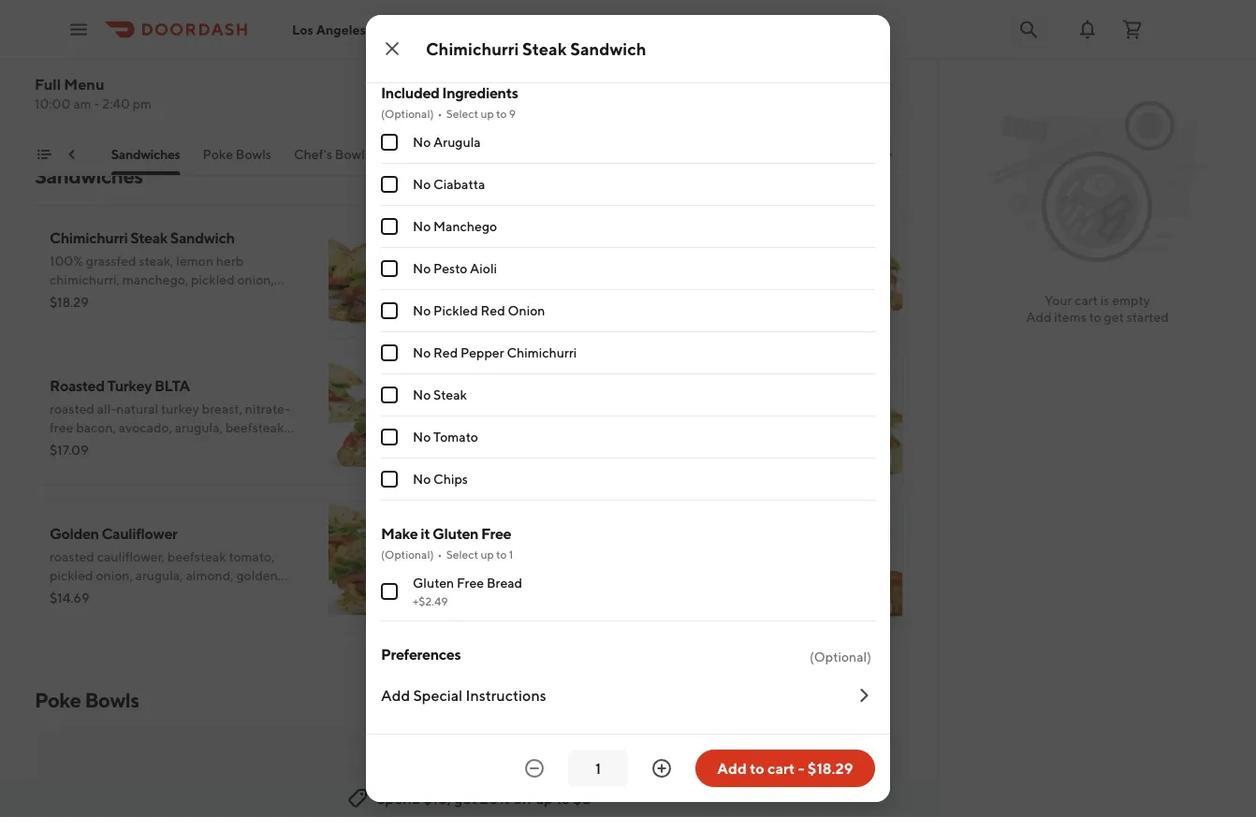 Task type: locate. For each thing, give the bounding box(es) containing it.
$13.49
[[492, 590, 531, 606]]

no tomato
[[413, 429, 478, 445]]

no right no manchego option at top left
[[413, 219, 431, 234]]

nut- down bacon,
[[98, 439, 124, 454]]

no
[[413, 134, 431, 150], [413, 176, 431, 192], [413, 219, 431, 234], [413, 261, 431, 276], [413, 303, 431, 318], [413, 345, 431, 360], [413, 387, 431, 403], [413, 429, 431, 445], [413, 471, 431, 487]]

Item Search search field
[[634, 88, 889, 109]]

2 vertical spatial basil
[[151, 439, 178, 454]]

1 vertical spatial pickled
[[50, 568, 93, 583]]

on
[[239, 36, 254, 51]]

ahi tuna avocado poke plate
[[492, 0, 684, 18]]

No Steak checkbox
[[381, 387, 398, 404]]

beefsteak down the nitrate-
[[225, 420, 284, 435]]

rockenwagner down bacon,
[[50, 457, 139, 473]]

breast, for blta
[[202, 401, 243, 417]]

poke
[[613, 0, 647, 18], [203, 147, 234, 162], [35, 688, 81, 712]]

1 horizontal spatial avocado,
[[492, 439, 545, 454]]

chicken
[[492, 229, 546, 247]]

roasted down roasted
[[50, 401, 94, 417]]

breast, inside chicken pesto mozzarella antibiotic-free roasted chicken breast, mozzarella, nut-free basil pesto aioli, beefsteak tomato, arugula, rockenwagner ciabatta
[[677, 253, 718, 269]]

1 vertical spatial sandwich
[[170, 229, 235, 247]]

no right no steak 'option'
[[413, 387, 431, 403]]

marketplace
[[582, 147, 657, 162]]

roasted down mozzarella in the top of the page
[[580, 253, 625, 269]]

pesto for no
[[434, 261, 467, 276]]

turkey up escabeche,
[[603, 401, 641, 417]]

free up mozzarella,
[[554, 253, 578, 269]]

$17.09 down mozzarella,
[[492, 294, 530, 310]]

$16.49
[[492, 442, 531, 458]]

chef's bowls button
[[294, 145, 371, 175]]

1 vertical spatial gluten
[[413, 575, 454, 591]]

arugula, down chicken
[[601, 291, 649, 306]]

antibiotic-
[[492, 253, 554, 269]]

all- inside roasted all-natural turkey breast, sonoma brinery jalapeño escabeche, jicama, cotija, avocado, green jalapeño aioli, rockenwagner ciabatta
[[539, 401, 558, 417]]

0 vertical spatial pickled
[[191, 272, 235, 287]]

2 natural from the left
[[558, 401, 600, 417]]

free inside "gluten free bread +$2.49"
[[457, 575, 484, 591]]

empty
[[1112, 293, 1151, 308]]

beefsteak inside chimichurri steak sandwich 100% grassfed steak, lemon herb chimichurri, manchego, pickled onion, beefsteak tomato, arugula, nut-free basil pesto aioli, rockenwager ciabatta
[[50, 291, 108, 306]]

free up aged
[[481, 525, 511, 543]]

no right no arugula checkbox
[[413, 134, 431, 150]]

rockenwagner down chicken
[[652, 291, 741, 306]]

turkey
[[107, 377, 152, 395]]

free left loaf
[[457, 575, 484, 591]]

to for off
[[556, 790, 570, 808]]

add for 10 oz sauces 'image'
[[413, 75, 439, 91]]

breast, right chicken
[[677, 253, 718, 269]]

tuna
[[517, 0, 549, 18]]

pickled up raisin,
[[50, 568, 93, 583]]

basil inside roasted turkey blta roasted all-natural turkey breast, nitrate- free bacon, avocado, arugula, beefsteak tomato, nut-free basil pesto aioli, rockenwagner ciabatta
[[151, 439, 178, 454]]

0 vertical spatial basil
[[614, 272, 641, 287]]

1 vertical spatial (optional)
[[381, 548, 434, 561]]

select up "gluten free bread +$2.49"
[[446, 548, 479, 561]]

100%
[[50, 253, 83, 269]]

avocado, down brinery
[[492, 439, 545, 454]]

rockenwagner inside roasted turkey blta roasted all-natural turkey breast, nitrate- free bacon, avocado, arugula, beefsteak tomato, nut-free basil pesto aioli, rockenwagner ciabatta
[[50, 457, 139, 473]]

chimichurri up the 'ingredients'
[[426, 38, 519, 59]]

1 turkey from the left
[[161, 401, 199, 417]]

1 vertical spatial pesto
[[434, 261, 467, 276]]

onion, down herb at the top of the page
[[237, 272, 274, 287]]

1 horizontal spatial sides
[[740, 147, 772, 162]]

2 vertical spatial chimichurri
[[507, 345, 577, 360]]

pesto
[[549, 229, 587, 247], [434, 261, 467, 276]]

chef's right poke bowls button
[[294, 147, 333, 162]]

(optional) down make
[[381, 548, 434, 561]]

natural down turkey
[[116, 401, 158, 417]]

0 horizontal spatial $17.09
[[50, 442, 89, 458]]

0 vertical spatial •
[[438, 107, 443, 120]]

manchego,
[[122, 272, 188, 287]]

2 vertical spatial pesto
[[181, 439, 214, 454]]

pesto for chicken
[[549, 229, 587, 247]]

beefsteak inside roasted turkey blta roasted all-natural turkey breast, nitrate- free bacon, avocado, arugula, beefsteak tomato, nut-free basil pesto aioli, rockenwagner ciabatta
[[225, 420, 284, 435]]

steak up steak,
[[130, 229, 168, 247]]

vegan
[[87, 587, 123, 602]]

tomato, inside chicken pesto mozzarella antibiotic-free roasted chicken breast, mozzarella, nut-free basil pesto aioli, beefsteak tomato, arugula, rockenwagner ciabatta
[[553, 291, 599, 306]]

0 vertical spatial poke
[[613, 0, 647, 18]]

pesto inside included ingredients group
[[434, 261, 467, 276]]

rockenwager down cheese
[[624, 549, 706, 565]]

beefsteak
[[50, 291, 108, 306], [492, 291, 550, 306], [225, 420, 284, 435], [167, 549, 226, 565]]

2 horizontal spatial steak
[[522, 38, 567, 59]]

1 horizontal spatial pesto
[[549, 229, 587, 247]]

1 horizontal spatial onion,
[[237, 272, 274, 287]]

2:40
[[102, 96, 130, 111]]

ciabatta down escabeche,
[[584, 457, 632, 473]]

0 vertical spatial up
[[481, 107, 494, 120]]

to inside your cart is empty add items to get started
[[1089, 309, 1102, 325]]

arugula, down blta
[[175, 420, 223, 435]]

spend $15, get 20% off up to $5
[[377, 790, 592, 808]]

pm
[[133, 96, 152, 111]]

2 sides from the left
[[740, 147, 772, 162]]

cotija,
[[705, 420, 741, 435]]

pesto inside chimichurri steak sandwich 100% grassfed steak, lemon herb chimichurri, manchego, pickled onion, beefsteak tomato, arugula, nut-free basil pesto aioli, rockenwager ciabatta
[[50, 309, 83, 325]]

add button for chimichurri steak sandwich
[[402, 297, 450, 327]]

0 items, open order cart image
[[1122, 18, 1144, 41]]

chef's bowls
[[294, 147, 371, 162]]

steak inside included ingredients group
[[434, 387, 467, 403]]

avocado, inside roasted all-natural turkey breast, sonoma brinery jalapeño escabeche, jicama, cotija, avocado, green jalapeño aioli, rockenwagner ciabatta
[[492, 439, 545, 454]]

grassfed
[[86, 253, 136, 269]]

5 no from the top
[[413, 303, 431, 318]]

nut- inside chimichurri steak sandwich 100% grassfed steak, lemon herb chimichurri, manchego, pickled onion, beefsteak tomato, arugula, nut-free basil pesto aioli, rockenwager ciabatta
[[210, 291, 236, 306]]

in
[[137, 73, 148, 89]]

1 vertical spatial pesto
[[50, 309, 83, 325]]

sides right the hot
[[740, 147, 772, 162]]

free left bacon,
[[50, 420, 73, 435]]

golden cauliflower roasted cauliflower, beefsteak tomato, pickled onion, arugula, almond, golden raisin, vegan curry aioli, rockenwagner ciabatta
[[50, 525, 278, 621]]

0 vertical spatial get
[[1104, 309, 1124, 325]]

(optional) down included
[[381, 107, 434, 120]]

add button
[[402, 68, 450, 98], [844, 68, 892, 98], [402, 297, 450, 327], [402, 445, 450, 475], [844, 445, 892, 475], [402, 593, 450, 623]]

pickled
[[434, 303, 478, 318]]

no chips
[[413, 471, 468, 487]]

avocado
[[552, 0, 610, 18]]

0 horizontal spatial all-
[[97, 401, 116, 417]]

angeles
[[316, 22, 366, 37]]

beefsteak up almond,
[[167, 549, 226, 565]]

beefsteak down the chimichurri,
[[50, 291, 108, 306]]

0 vertical spatial $17.09
[[492, 294, 530, 310]]

scroll menu navigation right image
[[881, 147, 896, 162]]

basil inside chimichurri steak sandwich 100% grassfed steak, lemon herb chimichurri, manchego, pickled onion, beefsteak tomato, arugula, nut-free basil pesto aioli, rockenwager ciabatta
[[262, 291, 290, 306]]

up for off
[[535, 790, 553, 808]]

los
[[292, 22, 314, 37]]

no right no red pepper chimichurri option
[[413, 345, 431, 360]]

1 horizontal spatial poke bowls
[[203, 147, 272, 162]]

1 horizontal spatial basil
[[262, 291, 290, 306]]

nut- right mozzarella,
[[561, 272, 587, 287]]

2 all- from the left
[[539, 401, 558, 417]]

0 vertical spatial onion,
[[237, 272, 274, 287]]

avocado, inside roasted turkey blta roasted all-natural turkey breast, nitrate- free bacon, avocado, arugula, beefsteak tomato, nut-free basil pesto aioli, rockenwagner ciabatta
[[119, 420, 172, 435]]

gluten inside make it gluten free (optional) • select up to 1
[[433, 525, 479, 543]]

full menu 10:00 am - 2:40 pm
[[35, 75, 152, 111]]

jalapeño down escabeche,
[[585, 439, 636, 454]]

2 no from the top
[[413, 176, 431, 192]]

2 horizontal spatial nut-
[[561, 272, 587, 287]]

tomato, down manchego,
[[111, 291, 157, 306]]

basil for sandwich
[[262, 291, 290, 306]]

steak up the no tomato
[[434, 387, 467, 403]]

1 vertical spatial onion,
[[96, 568, 133, 583]]

roasted up brinery
[[492, 401, 536, 417]]

your
[[30, 147, 58, 162], [1045, 293, 1072, 308]]

1 vertical spatial sandwiches
[[35, 164, 143, 188]]

• up no arugula
[[438, 107, 443, 120]]

chimichurri down onion
[[507, 345, 577, 360]]

chimichurri inside chimichurri steak sandwich 100% grassfed steak, lemon herb chimichurri, manchego, pickled onion, beefsteak tomato, arugula, nut-free basil pesto aioli, rockenwager ciabatta
[[50, 229, 128, 247]]

1 natural from the left
[[116, 401, 158, 417]]

0 vertical spatial chef's
[[124, 55, 163, 70]]

$15,
[[424, 790, 451, 808]]

arugula, up curry
[[135, 568, 183, 583]]

all- up green
[[539, 401, 558, 417]]

$17.09 down bacon,
[[50, 442, 89, 458]]

rockenwagner down green
[[492, 457, 581, 473]]

sandwiches down 'pm' at top left
[[112, 147, 181, 162]]

1 horizontal spatial cart
[[1075, 293, 1098, 308]]

natural up green
[[558, 401, 600, 417]]

close chimichurri steak sandwich image
[[381, 37, 404, 60]]

no right 'no pickled red onion' checkbox
[[413, 303, 431, 318]]

included
[[381, 84, 440, 102]]

basil inside chicken pesto mozzarella antibiotic-free roasted chicken breast, mozzarella, nut-free basil pesto aioli, beefsteak tomato, arugula, rockenwagner ciabatta
[[614, 272, 641, 287]]

pickled inside chimichurri steak sandwich 100% grassfed steak, lemon herb chimichurri, manchego, pickled onion, beefsteak tomato, arugula, nut-free basil pesto aioli, rockenwager ciabatta
[[191, 272, 235, 287]]

0 horizontal spatial steak
[[130, 229, 168, 247]]

0 horizontal spatial sandwich
[[170, 229, 235, 247]]

(optional) down "classic grilled cheese" "image"
[[810, 649, 872, 665]]

aioli, inside golden cauliflower roasted cauliflower, beefsteak tomato, pickled onion, arugula, almond, golden raisin, vegan curry aioli, rockenwagner ciabatta
[[158, 587, 186, 602]]

sandwiches
[[112, 147, 181, 162], [35, 164, 143, 188]]

tomato, down bacon,
[[50, 439, 96, 454]]

1 horizontal spatial pesto
[[181, 439, 214, 454]]

1 vertical spatial get
[[454, 790, 477, 808]]

0 horizontal spatial red
[[434, 345, 458, 360]]

pesto down blta
[[181, 439, 214, 454]]

build your own
[[0, 147, 89, 162]]

1 vertical spatial steak
[[130, 229, 168, 247]]

the
[[50, 36, 72, 51]]

nut- inside chicken pesto mozzarella antibiotic-free roasted chicken breast, mozzarella, nut-free basil pesto aioli, beefsteak tomato, arugula, rockenwagner ciabatta
[[561, 272, 587, 287]]

- inside full menu 10:00 am - 2:40 pm
[[94, 96, 100, 111]]

breast, for mozzarella
[[677, 253, 718, 269]]

select inside make it gluten free (optional) • select up to 1
[[446, 548, 479, 561]]

herb
[[216, 253, 244, 269]]

1 vertical spatial nut-
[[210, 291, 236, 306]]

1 horizontal spatial natural
[[558, 401, 600, 417]]

arugula, down manchego,
[[160, 291, 207, 306]]

turkey inside roasted turkey blta roasted all-natural turkey breast, nitrate- free bacon, avocado, arugula, beefsteak tomato, nut-free basil pesto aioli, rockenwagner ciabatta
[[161, 401, 199, 417]]

roasted inside golden cauliflower roasted cauliflower, beefsteak tomato, pickled onion, arugula, almond, golden raisin, vegan curry aioli, rockenwagner ciabatta
[[50, 549, 94, 565]]

2 • from the top
[[438, 548, 443, 561]]

1 horizontal spatial nut-
[[210, 291, 236, 306]]

protein
[[259, 55, 303, 70]]

1 horizontal spatial chef's
[[294, 147, 333, 162]]

0 horizontal spatial -
[[94, 96, 100, 111]]

0 vertical spatial select
[[446, 107, 479, 120]]

all- up bacon,
[[97, 401, 116, 417]]

7 no from the top
[[413, 387, 431, 403]]

breast,
[[677, 253, 718, 269], [202, 401, 243, 417], [644, 401, 684, 417]]

up
[[481, 107, 494, 120], [481, 548, 494, 561], [535, 790, 553, 808]]

roasted down golden
[[50, 549, 94, 565]]

ingredients
[[442, 84, 518, 102]]

No Pickled Red Onion checkbox
[[381, 302, 398, 319]]

raisin,
[[50, 587, 84, 602]]

turkey inside roasted all-natural turkey breast, sonoma brinery jalapeño escabeche, jicama, cotija, avocado, green jalapeño aioli, rockenwagner ciabatta
[[603, 401, 641, 417]]

No Tomato checkbox
[[381, 429, 398, 446]]

red left pepper
[[434, 345, 458, 360]]

9 no from the top
[[413, 471, 431, 487]]

1
[[509, 548, 513, 561]]

avocado, for all-
[[492, 439, 545, 454]]

chef's up the in on the left of page
[[124, 55, 163, 70]]

0 vertical spatial pesto
[[549, 229, 587, 247]]

2 horizontal spatial pesto
[[644, 272, 677, 287]]

onion, up the vegan
[[96, 568, 133, 583]]

1 vertical spatial free
[[457, 575, 484, 591]]

sides inside hot sides button
[[740, 147, 772, 162]]

pesto down chicken
[[644, 272, 677, 287]]

2 vertical spatial up
[[535, 790, 553, 808]]

steak
[[522, 38, 567, 59], [130, 229, 168, 247], [434, 387, 467, 403]]

select down the 'ingredients'
[[446, 107, 479, 120]]

1 vertical spatial •
[[438, 548, 443, 561]]

1 vertical spatial avocado,
[[492, 439, 545, 454]]

free down turkey
[[124, 439, 148, 454]]

chimichurri for chimichurri steak sandwich
[[426, 38, 519, 59]]

arugula, inside roasted turkey blta roasted all-natural turkey breast, nitrate- free bacon, avocado, arugula, beefsteak tomato, nut-free basil pesto aioli, rockenwagner ciabatta
[[175, 420, 223, 435]]

0 horizontal spatial sides
[[660, 147, 692, 162]]

1 vertical spatial jalapeño
[[585, 439, 636, 454]]

0 vertical spatial cart
[[1075, 293, 1098, 308]]

1 vertical spatial rockenwager
[[624, 549, 706, 565]]

ciabatta inside chicken pesto mozzarella antibiotic-free roasted chicken breast, mozzarella, nut-free basil pesto aioli, beefsteak tomato, arugula, rockenwagner ciabatta
[[492, 309, 540, 325]]

1 horizontal spatial pickled
[[191, 272, 235, 287]]

0 vertical spatial rockenwager
[[116, 309, 198, 325]]

turkey "el tijuana" image
[[771, 353, 903, 486]]

roasted turkey blta roasted all-natural turkey breast, nitrate- free bacon, avocado, arugula, beefsteak tomato, nut-free basil pesto aioli, rockenwagner ciabatta
[[50, 377, 290, 473]]

1 vertical spatial poke bowls
[[35, 688, 139, 712]]

tomato, inside roasted turkey blta roasted all-natural turkey breast, nitrate- free bacon, avocado, arugula, beefsteak tomato, nut-free basil pesto aioli, rockenwagner ciabatta
[[50, 439, 96, 454]]

1 horizontal spatial all-
[[539, 401, 558, 417]]

chef's inside the house-made sauces we use on our sandwiches, chef's bowls and byo protein plates. served in 10oz takeout containers.
[[124, 55, 163, 70]]

chimichurri up 100%
[[50, 229, 128, 247]]

1 • from the top
[[438, 107, 443, 120]]

jalapeño up green
[[537, 420, 588, 435]]

no pesto aioli
[[413, 261, 497, 276]]

add for the ahi tuna avocado poke plate image
[[855, 75, 881, 91]]

roasted inside roasted turkey blta roasted all-natural turkey breast, nitrate- free bacon, avocado, arugula, beefsteak tomato, nut-free basil pesto aioli, rockenwagner ciabatta
[[50, 401, 94, 417]]

3 no from the top
[[413, 219, 431, 234]]

1 vertical spatial basil
[[262, 291, 290, 306]]

rockenwagner inside roasted all-natural turkey breast, sonoma brinery jalapeño escabeche, jicama, cotija, avocado, green jalapeño aioli, rockenwagner ciabatta
[[492, 457, 581, 473]]

pickled down herb at the top of the page
[[191, 272, 235, 287]]

1 vertical spatial poke
[[203, 147, 234, 162]]

chimichurri steak sandwich
[[426, 38, 647, 59]]

none checkbox inside make it gluten free group
[[381, 583, 398, 600]]

the house-made sauces we use on our sandwiches, chef's bowls and byo protein plates. served in 10oz takeout containers.
[[50, 36, 303, 89]]

roasted inside roasted all-natural turkey breast, sonoma brinery jalapeño escabeche, jicama, cotija, avocado, green jalapeño aioli, rockenwagner ciabatta
[[492, 401, 536, 417]]

sandwich inside dialog
[[570, 38, 647, 59]]

1 sides from the left
[[660, 147, 692, 162]]

pesto for roasted turkey blta
[[181, 439, 214, 454]]

golden
[[236, 568, 278, 583]]

steak for chimichurri steak sandwich 100% grassfed steak, lemon herb chimichurri, manchego, pickled onion, beefsteak tomato, arugula, nut-free basil pesto aioli, rockenwager ciabatta
[[130, 229, 168, 247]]

gluten right it
[[433, 525, 479, 543]]

None checkbox
[[381, 583, 398, 600]]

chimichurri
[[426, 38, 519, 59], [50, 229, 128, 247], [507, 345, 577, 360]]

1 vertical spatial up
[[481, 548, 494, 561]]

avocado,
[[119, 420, 172, 435], [492, 439, 545, 454]]

sandwich inside chimichurri steak sandwich 100% grassfed steak, lemon herb chimichurri, manchego, pickled onion, beefsteak tomato, arugula, nut-free basil pesto aioli, rockenwager ciabatta
[[170, 229, 235, 247]]

free down herb at the top of the page
[[236, 291, 260, 306]]

0 horizontal spatial nut-
[[98, 439, 124, 454]]

0 vertical spatial sandwich
[[570, 38, 647, 59]]

8 no from the top
[[413, 429, 431, 445]]

1 vertical spatial cart
[[768, 760, 795, 778]]

chimichurri for chimichurri steak sandwich 100% grassfed steak, lemon herb chimichurri, manchego, pickled onion, beefsteak tomato, arugula, nut-free basil pesto aioli, rockenwager ciabatta
[[50, 229, 128, 247]]

gluten
[[433, 525, 479, 543], [413, 575, 454, 591]]

no for no pesto aioli
[[413, 261, 431, 276]]

sides left the hot
[[660, 147, 692, 162]]

pesto left aioli
[[434, 261, 467, 276]]

add button for roasted turkey blta
[[402, 445, 450, 475]]

nut- down herb at the top of the page
[[210, 291, 236, 306]]

0 horizontal spatial rockenwager
[[116, 309, 198, 325]]

6 no from the top
[[413, 345, 431, 360]]

to for add
[[1089, 309, 1102, 325]]

included ingredients group
[[381, 82, 875, 501]]

avocado, down turkey
[[119, 420, 172, 435]]

1 horizontal spatial steak
[[434, 387, 467, 403]]

0 vertical spatial free
[[481, 525, 511, 543]]

rockenwagner inside golden cauliflower roasted cauliflower, beefsteak tomato, pickled onion, arugula, almond, golden raisin, vegan curry aioli, rockenwagner ciabatta
[[189, 587, 278, 602]]

your up items
[[1045, 293, 1072, 308]]

arugula, inside golden cauliflower roasted cauliflower, beefsteak tomato, pickled onion, arugula, almond, golden raisin, vegan curry aioli, rockenwagner ciabatta
[[135, 568, 183, 583]]

your left the scroll menu navigation left icon
[[30, 147, 58, 162]]

chicken pesto mozzarella antibiotic-free roasted chicken breast, mozzarella, nut-free basil pesto aioli, beefsteak tomato, arugula, rockenwagner ciabatta
[[492, 229, 741, 325]]

roasted
[[580, 253, 625, 269], [50, 401, 94, 417], [492, 401, 536, 417], [50, 549, 94, 565]]

hot
[[714, 147, 737, 162]]

to inside included ingredients (optional) • select up to 9
[[496, 107, 507, 120]]

add for turkey "el tijuana" image
[[855, 452, 881, 467]]

sauces
[[153, 36, 193, 51]]

0 horizontal spatial get
[[454, 790, 477, 808]]

pesto right chicken
[[549, 229, 587, 247]]

chimichurri steak sandwich dialog
[[366, 0, 890, 802]]

sandwich for chimichurri steak sandwich
[[570, 38, 647, 59]]

your inside button
[[30, 147, 58, 162]]

1 horizontal spatial get
[[1104, 309, 1124, 325]]

up down the 'ingredients'
[[481, 107, 494, 120]]

$18.29
[[50, 294, 89, 310], [808, 760, 854, 778]]

sandwich down the ahi tuna avocado poke plate
[[570, 38, 647, 59]]

breast, up jicama,
[[644, 401, 684, 417]]

1 no from the top
[[413, 134, 431, 150]]

rockenwagner down almond,
[[189, 587, 278, 602]]

0 vertical spatial nut-
[[561, 272, 587, 287]]

all-
[[97, 401, 116, 417], [539, 401, 558, 417]]

0 vertical spatial gluten
[[433, 525, 479, 543]]

0 horizontal spatial pesto
[[434, 261, 467, 276]]

sandwich up lemon
[[170, 229, 235, 247]]

1 horizontal spatial $17.09
[[492, 294, 530, 310]]

up right off
[[535, 790, 553, 808]]

cauliflower
[[102, 525, 177, 543]]

1 horizontal spatial -
[[798, 760, 805, 778]]

pesto inside roasted turkey blta roasted all-natural turkey breast, nitrate- free bacon, avocado, arugula, beefsteak tomato, nut-free basil pesto aioli, rockenwagner ciabatta
[[181, 439, 214, 454]]

0 vertical spatial $18.29
[[50, 294, 89, 310]]

0 horizontal spatial pesto
[[50, 309, 83, 325]]

tomato, up golden
[[229, 549, 275, 565]]

golden cauliflower image
[[329, 501, 462, 634]]

2 vertical spatial steak
[[434, 387, 467, 403]]

2 select from the top
[[446, 548, 479, 561]]

gluten up +$2.49
[[413, 575, 454, 591]]

make it gluten free (optional) • select up to 1
[[381, 525, 513, 561]]

add
[[413, 75, 439, 91], [855, 75, 881, 91], [413, 304, 439, 319], [1026, 309, 1052, 325], [413, 452, 439, 467], [855, 452, 881, 467], [413, 600, 439, 615], [381, 687, 410, 705], [717, 760, 747, 778]]

aioli, inside roasted turkey blta roasted all-natural turkey breast, nitrate- free bacon, avocado, arugula, beefsteak tomato, nut-free basil pesto aioli, rockenwagner ciabatta
[[216, 439, 244, 454]]

No Pesto Aioli checkbox
[[381, 260, 398, 277]]

• inside included ingredients (optional) • select up to 9
[[438, 107, 443, 120]]

bacon,
[[76, 420, 116, 435]]

0 horizontal spatial avocado,
[[119, 420, 172, 435]]

pickled inside golden cauliflower roasted cauliflower, beefsteak tomato, pickled onion, arugula, almond, golden raisin, vegan curry aioli, rockenwagner ciabatta
[[50, 568, 93, 583]]

1 vertical spatial red
[[434, 345, 458, 360]]

1 horizontal spatial $18.29
[[808, 760, 854, 778]]

0 horizontal spatial your
[[30, 147, 58, 162]]

ciabatta down mozzarella,
[[492, 309, 540, 325]]

no for no manchego
[[413, 219, 431, 234]]

1 horizontal spatial rockenwager
[[624, 549, 706, 565]]

turkey down blta
[[161, 401, 199, 417]]

natural inside roasted turkey blta roasted all-natural turkey breast, nitrate- free bacon, avocado, arugula, beefsteak tomato, nut-free basil pesto aioli, rockenwagner ciabatta
[[116, 401, 158, 417]]

1 select from the top
[[446, 107, 479, 120]]

ciabatta down herb at the top of the page
[[200, 309, 249, 325]]

no right no pesto aioli checkbox
[[413, 261, 431, 276]]

1 vertical spatial $17.09
[[50, 442, 89, 458]]

nitrate-
[[245, 401, 290, 417]]

rockenwager down manchego,
[[116, 309, 198, 325]]

no left chips
[[413, 471, 431, 487]]

no right "no tomato" checkbox
[[413, 429, 431, 445]]

1 vertical spatial select
[[446, 548, 479, 561]]

get down is
[[1104, 309, 1124, 325]]

free
[[554, 253, 578, 269], [587, 272, 611, 287], [236, 291, 260, 306], [50, 420, 73, 435], [124, 439, 148, 454]]

0 vertical spatial your
[[30, 147, 58, 162]]

get right $15, in the bottom left of the page
[[454, 790, 477, 808]]

2 vertical spatial nut-
[[98, 439, 124, 454]]

steak for chimichurri steak sandwich
[[522, 38, 567, 59]]

sandwiches down own
[[35, 164, 143, 188]]

rockenwager
[[116, 309, 198, 325], [624, 549, 706, 565]]

up for select
[[481, 107, 494, 120]]

• up "gluten free bread +$2.49"
[[438, 548, 443, 561]]

ciabatta up cauliflower
[[142, 457, 190, 473]]

(optional) inside make it gluten free (optional) • select up to 1
[[381, 548, 434, 561]]

1 horizontal spatial red
[[481, 303, 505, 318]]

up inside included ingredients (optional) • select up to 9
[[481, 107, 494, 120]]

2 vertical spatial (optional)
[[810, 649, 872, 665]]

proteins & braises button
[[454, 145, 559, 175]]

up inside make it gluten free (optional) • select up to 1
[[481, 548, 494, 561]]

mozzarella
[[589, 229, 661, 247]]

nut- for sandwich
[[210, 291, 236, 306]]

0 horizontal spatial chef's
[[124, 55, 163, 70]]

pesto down the chimichurri,
[[50, 309, 83, 325]]

2 horizontal spatial basil
[[614, 272, 641, 287]]

0 vertical spatial steak
[[522, 38, 567, 59]]

pesto inside chicken pesto mozzarella antibiotic-free roasted chicken breast, mozzarella, nut-free basil pesto aioli, beefsteak tomato, arugula, rockenwagner ciabatta
[[549, 229, 587, 247]]

ciabatta down raisin,
[[50, 605, 98, 621]]

breast, inside roasted turkey blta roasted all-natural turkey breast, nitrate- free bacon, avocado, arugula, beefsteak tomato, nut-free basil pesto aioli, rockenwagner ciabatta
[[202, 401, 243, 417]]

steak down tuna on the top left
[[522, 38, 567, 59]]

1 horizontal spatial sandwich
[[570, 38, 647, 59]]

0 vertical spatial -
[[94, 96, 100, 111]]

poke inside button
[[203, 147, 234, 162]]

0 horizontal spatial poke bowls
[[35, 688, 139, 712]]

tomato, right onion
[[553, 291, 599, 306]]

no pickled red onion
[[413, 303, 545, 318]]

arugula
[[434, 134, 481, 150]]

up left 1
[[481, 548, 494, 561]]

pesto for chimichurri steak sandwich
[[50, 309, 83, 325]]

steak inside chimichurri steak sandwich 100% grassfed steak, lemon herb chimichurri, manchego, pickled onion, beefsteak tomato, arugula, nut-free basil pesto aioli, rockenwager ciabatta
[[130, 229, 168, 247]]

classic grilled cheese image
[[771, 501, 903, 634]]

0 horizontal spatial natural
[[116, 401, 158, 417]]

breast, left the nitrate-
[[202, 401, 243, 417]]

sandwich for chimichurri steak sandwich 100% grassfed steak, lemon herb chimichurri, manchego, pickled onion, beefsteak tomato, arugula, nut-free basil pesto aioli, rockenwager ciabatta
[[170, 229, 235, 247]]

1 all- from the left
[[97, 401, 116, 417]]

2 vertical spatial poke
[[35, 688, 81, 712]]

aioli, inside roasted all-natural turkey breast, sonoma brinery jalapeño escabeche, jicama, cotija, avocado, green jalapeño aioli, rockenwagner ciabatta
[[638, 439, 666, 454]]

4 no from the top
[[413, 261, 431, 276]]

free down mozzarella in the top of the page
[[587, 272, 611, 287]]

takeout
[[181, 73, 228, 89]]

sides for hot sides
[[740, 147, 772, 162]]

No Arugula checkbox
[[381, 134, 398, 151]]

10 oz sauces
[[50, 12, 133, 29]]

sides inside marketplace sides button
[[660, 147, 692, 162]]

2 turkey from the left
[[603, 401, 641, 417]]

select
[[446, 107, 479, 120], [446, 548, 479, 561]]

10:00
[[35, 96, 71, 111]]

add button for golden cauliflower
[[402, 593, 450, 623]]

to inside make it gluten free (optional) • select up to 1
[[496, 548, 507, 561]]

1 vertical spatial chimichurri
[[50, 229, 128, 247]]

nut- inside roasted turkey blta roasted all-natural turkey breast, nitrate- free bacon, avocado, arugula, beefsteak tomato, nut-free basil pesto aioli, rockenwagner ciabatta
[[98, 439, 124, 454]]

no down toasts button on the left of page
[[413, 176, 431, 192]]



Task type: vqa. For each thing, say whether or not it's contained in the screenshot.
avocado, inside the Roasted Turkey BLTA roasted all-natural turkey breast, nitrate- free bacon, avocado, arugula, beefsteak tomato, nut-free basil pesto aioli, Rockenwagner ciabatta
yes



Task type: describe. For each thing, give the bounding box(es) containing it.
no for no ciabatta
[[413, 176, 431, 192]]

ciabatta inside roasted all-natural turkey breast, sonoma brinery jalapeño escabeche, jicama, cotija, avocado, green jalapeño aioli, rockenwagner ciabatta
[[584, 457, 632, 473]]

&
[[506, 147, 514, 162]]

sauces
[[86, 12, 133, 29]]

$17.09 for chicken pesto mozzarella
[[492, 294, 530, 310]]

aioli, inside chicken pesto mozzarella antibiotic-free roasted chicken breast, mozzarella, nut-free basil pesto aioli, beefsteak tomato, arugula, rockenwagner ciabatta
[[679, 272, 707, 287]]

build your own button
[[0, 145, 89, 175]]

+$2.49
[[413, 595, 448, 608]]

add for roasted turkey blta image
[[413, 452, 439, 467]]

marketplace sides
[[582, 147, 692, 162]]

all- inside roasted turkey blta roasted all-natural turkey breast, nitrate- free bacon, avocado, arugula, beefsteak tomato, nut-free basil pesto aioli, rockenwagner ciabatta
[[97, 401, 116, 417]]

bowls inside the house-made sauces we use on our sandwiches, chef's bowls and byo protein plates. served in 10oz takeout containers.
[[165, 55, 201, 70]]

Current quantity is 1 number field
[[580, 758, 617, 779]]

no for no red pepper chimichurri
[[413, 345, 431, 360]]

open menu image
[[67, 18, 90, 41]]

pepper
[[461, 345, 504, 360]]

manchego
[[434, 219, 497, 234]]

0 vertical spatial jalapeño
[[537, 420, 588, 435]]

marketplace sides button
[[582, 145, 692, 175]]

onion, inside golden cauliflower roasted cauliflower, beefsteak tomato, pickled onion, arugula, almond, golden raisin, vegan curry aioli, rockenwagner ciabatta
[[96, 568, 133, 583]]

no for no chips
[[413, 471, 431, 487]]

to for select
[[496, 107, 507, 120]]

10oz
[[150, 73, 179, 89]]

jicama,
[[660, 420, 702, 435]]

basil for blta
[[151, 439, 178, 454]]

free inside chimichurri steak sandwich 100% grassfed steak, lemon herb chimichurri, manchego, pickled onion, beefsteak tomato, arugula, nut-free basil pesto aioli, rockenwager ciabatta
[[236, 291, 260, 306]]

ciabatta inside golden cauliflower roasted cauliflower, beefsteak tomato, pickled onion, arugula, almond, golden raisin, vegan curry aioli, rockenwagner ciabatta
[[50, 605, 98, 621]]

house-
[[75, 36, 116, 51]]

add button for ahi tuna avocado poke plate
[[844, 68, 892, 98]]

instructions
[[466, 687, 546, 705]]

$5
[[573, 790, 592, 808]]

20%
[[480, 790, 511, 808]]

no for no pickled red onion
[[413, 303, 431, 318]]

chimichurri inside included ingredients group
[[507, 345, 577, 360]]

lemonades
[[872, 147, 941, 162]]

spend
[[377, 790, 421, 808]]

chips
[[434, 471, 468, 487]]

increase quantity by 1 image
[[651, 757, 673, 780]]

no red pepper chimichurri
[[413, 345, 577, 360]]

No Red Pepper Chimichurri checkbox
[[381, 345, 398, 361]]

toasts button
[[394, 145, 431, 175]]

tomato, inside chimichurri steak sandwich 100% grassfed steak, lemon herb chimichurri, manchego, pickled onion, beefsteak tomato, arugula, nut-free basil pesto aioli, rockenwager ciabatta
[[111, 291, 157, 306]]

roasted all-natural turkey breast, sonoma brinery jalapeño escabeche, jicama, cotija, avocado, green jalapeño aioli, rockenwagner ciabatta
[[492, 401, 741, 473]]

select inside included ingredients (optional) • select up to 9
[[446, 107, 479, 120]]

notification bell image
[[1077, 18, 1099, 41]]

ciabatta inside roasted turkey blta roasted all-natural turkey breast, nitrate- free bacon, avocado, arugula, beefsteak tomato, nut-free basil pesto aioli, rockenwagner ciabatta
[[142, 457, 190, 473]]

get inside your cart is empty add items to get started
[[1104, 309, 1124, 325]]

No Manchego checkbox
[[381, 218, 398, 235]]

steak for no steak
[[434, 387, 467, 403]]

aioli, inside chimichurri steak sandwich 100% grassfed steak, lemon herb chimichurri, manchego, pickled onion, beefsteak tomato, arugula, nut-free basil pesto aioli, rockenwager ciabatta
[[85, 309, 113, 325]]

items
[[1055, 309, 1087, 325]]

gluten inside "gluten free bread +$2.49"
[[413, 575, 454, 591]]

handcrafted lemonades button
[[794, 145, 941, 175]]

classic grilled cheese aged cheddar cheese, rockenwager rustic loaf $13.49
[[492, 525, 742, 606]]

scroll menu navigation left image
[[65, 147, 80, 162]]

chimichurri,
[[50, 272, 120, 287]]

$18.29 inside button
[[808, 760, 854, 778]]

made
[[116, 36, 150, 51]]

chicken
[[628, 253, 674, 269]]

onion, inside chimichurri steak sandwich 100% grassfed steak, lemon herb chimichurri, manchego, pickled onion, beefsteak tomato, arugula, nut-free basil pesto aioli, rockenwager ciabatta
[[237, 272, 274, 287]]

(optional) inside included ingredients (optional) • select up to 9
[[381, 107, 434, 120]]

chimichurri steak sandwich 100% grassfed steak, lemon herb chimichurri, manchego, pickled onion, beefsteak tomato, arugula, nut-free basil pesto aioli, rockenwager ciabatta
[[50, 229, 290, 325]]

roasted
[[50, 377, 105, 395]]

included ingredients (optional) • select up to 9
[[381, 84, 518, 120]]

we
[[195, 36, 213, 51]]

bread
[[487, 575, 523, 591]]

served
[[92, 73, 134, 89]]

chimichurri steak sandwich image
[[329, 205, 462, 338]]

blta
[[154, 377, 190, 395]]

no steak
[[413, 387, 467, 403]]

use
[[215, 36, 236, 51]]

cauliflower,
[[97, 549, 165, 565]]

- inside button
[[798, 760, 805, 778]]

hot sides button
[[714, 145, 772, 175]]

no for no tomato
[[413, 429, 431, 445]]

beefsteak inside chicken pesto mozzarella antibiotic-free roasted chicken breast, mozzarella, nut-free basil pesto aioli, beefsteak tomato, arugula, rockenwagner ciabatta
[[492, 291, 550, 306]]

10 oz sauces image
[[329, 0, 462, 110]]

our
[[256, 36, 276, 51]]

cheese
[[588, 525, 638, 543]]

rockenwagner inside chicken pesto mozzarella antibiotic-free roasted chicken breast, mozzarella, nut-free basil pesto aioli, beefsteak tomato, arugula, rockenwagner ciabatta
[[652, 291, 741, 306]]

No Chips checkbox
[[381, 471, 398, 488]]

steak,
[[139, 253, 174, 269]]

0 vertical spatial poke bowls
[[203, 147, 272, 162]]

no ciabatta
[[413, 176, 485, 192]]

make
[[381, 525, 418, 543]]

byo
[[229, 55, 257, 70]]

toasts
[[394, 147, 431, 162]]

your inside your cart is empty add items to get started
[[1045, 293, 1072, 308]]

0 vertical spatial red
[[481, 303, 505, 318]]

proteins
[[454, 147, 503, 162]]

plate
[[649, 0, 684, 18]]

No Ciabatta checkbox
[[381, 176, 398, 193]]

• inside make it gluten free (optional) • select up to 1
[[438, 548, 443, 561]]

no for no arugula
[[413, 134, 431, 150]]

hot sides
[[714, 147, 772, 162]]

chicken pesto mozzarella image
[[771, 205, 903, 338]]

curry
[[125, 587, 156, 602]]

containers.
[[230, 73, 296, 89]]

sonoma
[[687, 401, 736, 417]]

build
[[0, 147, 28, 162]]

full
[[35, 75, 61, 93]]

own
[[60, 147, 89, 162]]

pesto inside chicken pesto mozzarella antibiotic-free roasted chicken breast, mozzarella, nut-free basil pesto aioli, beefsteak tomato, arugula, rockenwagner ciabatta
[[644, 272, 677, 287]]

beefsteak inside golden cauliflower roasted cauliflower, beefsteak tomato, pickled onion, arugula, almond, golden raisin, vegan curry aioli, rockenwagner ciabatta
[[167, 549, 226, 565]]

plates.
[[50, 73, 90, 89]]

nut- for blta
[[98, 439, 124, 454]]

gluten free bread +$2.49
[[413, 575, 523, 608]]

9
[[509, 107, 516, 120]]

cart inside button
[[768, 760, 795, 778]]

and
[[204, 55, 226, 70]]

0 horizontal spatial $18.29
[[50, 294, 89, 310]]

add special instructions button
[[381, 670, 875, 721]]

add inside your cart is empty add items to get started
[[1026, 309, 1052, 325]]

ciabatta inside chimichurri steak sandwich 100% grassfed steak, lemon herb chimichurri, manchego, pickled onion, beefsteak tomato, arugula, nut-free basil pesto aioli, rockenwager ciabatta
[[200, 309, 249, 325]]

breast, inside roasted all-natural turkey breast, sonoma brinery jalapeño escabeche, jicama, cotija, avocado, green jalapeño aioli, rockenwagner ciabatta
[[644, 401, 684, 417]]

no arugula
[[413, 134, 481, 150]]

add button for roasted all-natural turkey breast, sonoma brinery jalapeño escabeche, jicama, cotija, avocado, green jalapeño aioli, rockenwagner ciabatta
[[844, 445, 892, 475]]

rockenwager inside chimichurri steak sandwich 100% grassfed steak, lemon herb chimichurri, manchego, pickled onion, beefsteak tomato, arugula, nut-free basil pesto aioli, rockenwager ciabatta
[[116, 309, 198, 325]]

ahi
[[492, 0, 514, 18]]

no for no steak
[[413, 387, 431, 403]]

2 horizontal spatial poke
[[613, 0, 647, 18]]

los angeles button
[[292, 22, 381, 37]]

roasted inside chicken pesto mozzarella antibiotic-free roasted chicken breast, mozzarella, nut-free basil pesto aioli, beefsteak tomato, arugula, rockenwagner ciabatta
[[580, 253, 625, 269]]

escabeche,
[[591, 420, 658, 435]]

tomato, inside golden cauliflower roasted cauliflower, beefsteak tomato, pickled onion, arugula, almond, golden raisin, vegan curry aioli, rockenwagner ciabatta
[[229, 549, 275, 565]]

cheddar
[[524, 549, 573, 565]]

arugula, inside chicken pesto mozzarella antibiotic-free roasted chicken breast, mozzarella, nut-free basil pesto aioli, beefsteak tomato, arugula, rockenwagner ciabatta
[[601, 291, 649, 306]]

sides for marketplace sides
[[660, 147, 692, 162]]

los angeles
[[292, 22, 366, 37]]

add for golden cauliflower image
[[413, 600, 439, 615]]

is
[[1101, 293, 1110, 308]]

it
[[421, 525, 430, 543]]

aged
[[492, 549, 521, 565]]

$17.09 for roasted turkey blta
[[50, 442, 89, 458]]

poke bowls button
[[203, 145, 272, 175]]

0 vertical spatial sandwiches
[[112, 147, 181, 162]]

mozzarella,
[[492, 272, 559, 287]]

tomato
[[434, 429, 478, 445]]

arugula, inside chimichurri steak sandwich 100% grassfed steak, lemon herb chimichurri, manchego, pickled onion, beefsteak tomato, arugula, nut-free basil pesto aioli, rockenwager ciabatta
[[160, 291, 207, 306]]

add for chimichurri steak sandwich image
[[413, 304, 439, 319]]

make it gluten free group
[[381, 523, 875, 622]]

chef's inside chef's bowls button
[[294, 147, 333, 162]]

cart inside your cart is empty add items to get started
[[1075, 293, 1098, 308]]

ahi tuna avocado poke plate image
[[771, 0, 903, 110]]

free inside make it gluten free (optional) • select up to 1
[[481, 525, 511, 543]]

handcrafted lemonades
[[794, 147, 941, 162]]

roasted turkey blta image
[[329, 353, 462, 486]]

decrease quantity by 1 image
[[523, 757, 546, 780]]

$14.69
[[50, 590, 89, 606]]

natural inside roasted all-natural turkey breast, sonoma brinery jalapeño escabeche, jicama, cotija, avocado, green jalapeño aioli, rockenwagner ciabatta
[[558, 401, 600, 417]]

to inside button
[[750, 760, 765, 778]]

rockenwager inside classic grilled cheese aged cheddar cheese, rockenwager rustic loaf $13.49
[[624, 549, 706, 565]]

avocado, for turkey
[[119, 420, 172, 435]]

onion
[[508, 303, 545, 318]]



